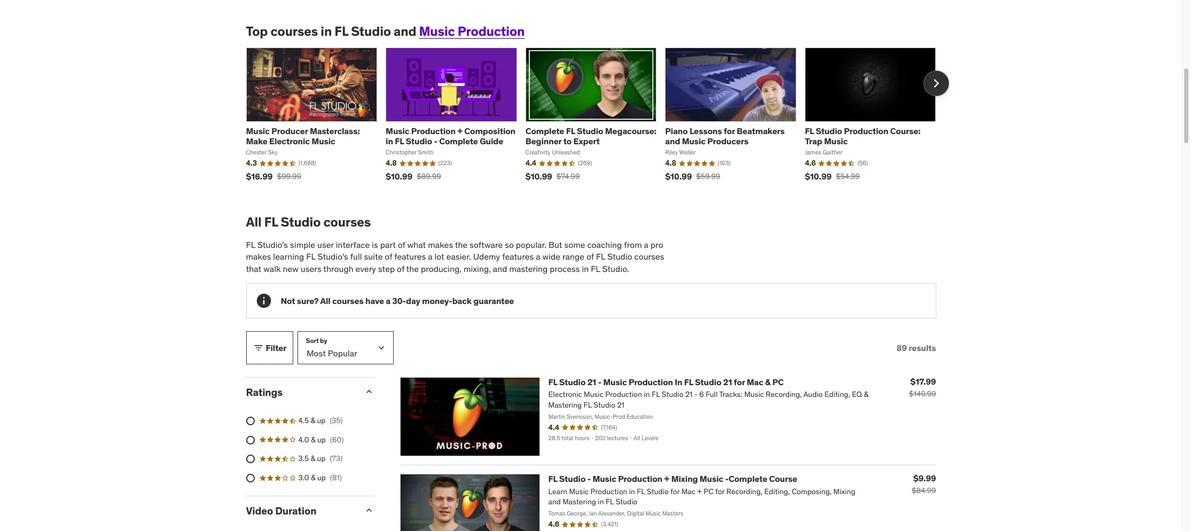 Task type: locate. For each thing, give the bounding box(es) containing it.
fl studio production course: trap music link
[[805, 125, 921, 146]]

up for 3.5 & up
[[317, 454, 326, 464]]

-
[[434, 136, 438, 146], [598, 377, 602, 388], [588, 474, 591, 484], [726, 474, 729, 484]]

music inside the fl studio production course: trap music
[[825, 136, 848, 146]]

complete left course
[[729, 474, 768, 484]]

up for 4.0 & up
[[318, 435, 326, 444]]

+ left "composition"
[[458, 125, 463, 136]]

1 horizontal spatial small image
[[364, 387, 374, 397]]

up left (81)
[[318, 473, 326, 483]]

0 horizontal spatial and
[[394, 23, 417, 39]]

for inside piano lessons for beatmakers and music producers
[[724, 125, 735, 136]]

4.0 & up (60)
[[299, 435, 344, 444]]

fl studio - music production + mixing music -complete course
[[549, 474, 798, 484]]

to
[[564, 136, 572, 146]]

complete inside complete fl studio megacourse: beginner to expert
[[526, 125, 565, 136]]

some
[[565, 239, 586, 250]]

1 vertical spatial in
[[386, 136, 393, 146]]

day
[[406, 295, 421, 306]]

1 horizontal spatial 21
[[724, 377, 733, 388]]

ratings
[[246, 386, 283, 399]]

0 horizontal spatial all
[[246, 214, 262, 230]]

studio inside the fl studio production course: trap music
[[816, 125, 843, 136]]

all up that
[[246, 214, 262, 230]]

4.5 & up (35)
[[299, 416, 343, 425]]

music production + composition in fl studio - complete guide
[[386, 125, 516, 146]]

0 vertical spatial the
[[455, 239, 468, 250]]

complete
[[526, 125, 565, 136], [439, 136, 478, 146], [729, 474, 768, 484]]

and
[[394, 23, 417, 39], [666, 136, 681, 146], [493, 263, 508, 274]]

pro
[[651, 239, 664, 250]]

1 vertical spatial and
[[666, 136, 681, 146]]

makes up the lot
[[428, 239, 453, 250]]

1 horizontal spatial in
[[386, 136, 393, 146]]

fl studio's simple user interface is part of what makes the software so popular. but some coaching from a pro makes learning fl studio's full suite of features a lot easier. udemy features a wide range of fl studio courses that walk new users through every step of the producing, mixing, and mastering process in fl studio.
[[246, 239, 665, 274]]

courses left the have
[[332, 295, 364, 306]]

& right 3.5
[[311, 454, 315, 464]]

1 horizontal spatial makes
[[428, 239, 453, 250]]

music production link
[[419, 23, 525, 39]]

a left pro
[[644, 239, 649, 250]]

composition
[[465, 125, 516, 136]]

users
[[301, 263, 322, 274]]

course:
[[891, 125, 921, 136]]

1 vertical spatial small image
[[364, 387, 374, 397]]

0 vertical spatial +
[[458, 125, 463, 136]]

all right sure?
[[320, 295, 331, 306]]

carousel element
[[246, 48, 950, 189]]

studio's up learning
[[258, 239, 288, 250]]

2 21 from the left
[[724, 377, 733, 388]]

ratings button
[[246, 386, 355, 399]]

$17.99
[[911, 376, 937, 387]]

step
[[378, 263, 395, 274]]

0 horizontal spatial complete
[[439, 136, 478, 146]]

up
[[317, 416, 326, 425], [318, 435, 326, 444], [317, 454, 326, 464], [318, 473, 326, 483]]

0 horizontal spatial features
[[395, 251, 426, 262]]

89 results status
[[897, 342, 937, 353]]

the down what
[[407, 263, 419, 274]]

so
[[505, 239, 514, 250]]

small image
[[253, 343, 264, 353], [364, 387, 374, 397]]

1 horizontal spatial +
[[665, 474, 670, 484]]

studio's up through
[[318, 251, 348, 262]]

0 horizontal spatial +
[[458, 125, 463, 136]]

music
[[419, 23, 455, 39], [246, 125, 270, 136], [386, 125, 410, 136], [312, 136, 336, 146], [682, 136, 706, 146], [825, 136, 848, 146], [604, 377, 627, 388], [593, 474, 617, 484], [700, 474, 724, 484]]

0 vertical spatial for
[[724, 125, 735, 136]]

makes up that
[[246, 251, 271, 262]]

studio inside music production + composition in fl studio - complete guide
[[406, 136, 432, 146]]

1 vertical spatial studio's
[[318, 251, 348, 262]]

duration
[[275, 505, 317, 518]]

89 results
[[897, 342, 937, 353]]

2 horizontal spatial in
[[582, 263, 589, 274]]

for right lessons
[[724, 125, 735, 136]]

1 horizontal spatial complete
[[526, 125, 565, 136]]

production
[[458, 23, 525, 39], [411, 125, 456, 136], [845, 125, 889, 136], [629, 377, 674, 388], [619, 474, 663, 484]]

the up the easier.
[[455, 239, 468, 250]]

0 horizontal spatial studio's
[[258, 239, 288, 250]]

a left 30-
[[386, 295, 391, 306]]

every
[[356, 263, 376, 274]]

$9.99
[[914, 473, 937, 484]]

courses
[[271, 23, 318, 39], [324, 214, 371, 230], [635, 251, 665, 262], [332, 295, 364, 306]]

of
[[398, 239, 406, 250], [385, 251, 392, 262], [587, 251, 594, 262], [397, 263, 405, 274]]

makes
[[428, 239, 453, 250], [246, 251, 271, 262]]

in inside fl studio's simple user interface is part of what makes the software so popular. but some coaching from a pro makes learning fl studio's full suite of features a lot easier. udemy features a wide range of fl studio courses that walk new users through every step of the producing, mixing, and mastering process in fl studio.
[[582, 263, 589, 274]]

up left (73)
[[317, 454, 326, 464]]

production inside the fl studio production course: trap music
[[845, 125, 889, 136]]

3.5 & up (73)
[[299, 454, 343, 464]]

in
[[321, 23, 332, 39], [386, 136, 393, 146], [582, 263, 589, 274]]

popular.
[[516, 239, 547, 250]]

what
[[408, 239, 426, 250]]

the
[[455, 239, 468, 250], [407, 263, 419, 274]]

1 horizontal spatial the
[[455, 239, 468, 250]]

fl studio production course: trap music
[[805, 125, 921, 146]]

0 vertical spatial makes
[[428, 239, 453, 250]]

3.0
[[299, 473, 309, 483]]

up left (35)
[[317, 416, 326, 425]]

complete inside music production + composition in fl studio - complete guide
[[439, 136, 478, 146]]

(73)
[[330, 454, 343, 464]]

courses down pro
[[635, 251, 665, 262]]

up for 4.5 & up
[[317, 416, 326, 425]]

2 horizontal spatial and
[[666, 136, 681, 146]]

& right '4.0'
[[311, 435, 316, 444]]

& right 4.5
[[311, 416, 315, 425]]

up left (60)
[[318, 435, 326, 444]]

4.0
[[299, 435, 309, 444]]

&
[[766, 377, 771, 388], [311, 416, 315, 425], [311, 435, 316, 444], [311, 454, 315, 464], [311, 473, 316, 483]]

1 horizontal spatial and
[[493, 263, 508, 274]]

electronic
[[269, 136, 310, 146]]

a left "wide" at top left
[[536, 251, 541, 262]]

courses up interface
[[324, 214, 371, 230]]

range
[[563, 251, 585, 262]]

mac
[[747, 377, 764, 388]]

fl inside the fl studio production course: trap music
[[805, 125, 815, 136]]

+ left mixing
[[665, 474, 670, 484]]

a
[[644, 239, 649, 250], [428, 251, 433, 262], [536, 251, 541, 262], [386, 295, 391, 306]]

2 vertical spatial and
[[493, 263, 508, 274]]

0 horizontal spatial in
[[321, 23, 332, 39]]

studio inside fl studio's simple user interface is part of what makes the software so popular. but some coaching from a pro makes learning fl studio's full suite of features a lot easier. udemy features a wide range of fl studio courses that walk new users through every step of the producing, mixing, and mastering process in fl studio.
[[608, 251, 633, 262]]

but
[[549, 239, 563, 250]]

video duration
[[246, 505, 317, 518]]

0 horizontal spatial 21
[[588, 377, 597, 388]]

from
[[624, 239, 642, 250]]

0 vertical spatial small image
[[253, 343, 264, 353]]

complete left the expert
[[526, 125, 565, 136]]

guide
[[480, 136, 504, 146]]

1 horizontal spatial features
[[503, 251, 534, 262]]

udemy
[[474, 251, 500, 262]]

0 horizontal spatial small image
[[253, 343, 264, 353]]

trap
[[805, 136, 823, 146]]

music inside piano lessons for beatmakers and music producers
[[682, 136, 706, 146]]

mastering
[[510, 263, 548, 274]]

2 vertical spatial in
[[582, 263, 589, 274]]

studio
[[351, 23, 391, 39], [577, 125, 604, 136], [816, 125, 843, 136], [406, 136, 432, 146], [281, 214, 321, 230], [608, 251, 633, 262], [560, 377, 586, 388], [696, 377, 722, 388], [560, 474, 586, 484]]

- inside music production + composition in fl studio - complete guide
[[434, 136, 438, 146]]

music inside music production + composition in fl studio - complete guide
[[386, 125, 410, 136]]

+
[[458, 125, 463, 136], [665, 474, 670, 484]]

features down what
[[395, 251, 426, 262]]

0 vertical spatial all
[[246, 214, 262, 230]]

0 vertical spatial in
[[321, 23, 332, 39]]

$9.99 $84.99
[[912, 473, 937, 496]]

0 vertical spatial studio's
[[258, 239, 288, 250]]

1 horizontal spatial all
[[320, 295, 331, 306]]

0 horizontal spatial the
[[407, 263, 419, 274]]

of right the step
[[397, 263, 405, 274]]

for left mac
[[734, 377, 746, 388]]

studio inside complete fl studio megacourse: beginner to expert
[[577, 125, 604, 136]]

& right 3.0
[[311, 473, 316, 483]]

& for 3.0 & up (81)
[[311, 473, 316, 483]]

of down "part"
[[385, 251, 392, 262]]

(60)
[[330, 435, 344, 444]]

features down so
[[503, 251, 534, 262]]

& left pc on the right bottom of page
[[766, 377, 771, 388]]

complete left guide
[[439, 136, 478, 146]]

fl
[[335, 23, 349, 39], [566, 125, 576, 136], [805, 125, 815, 136], [395, 136, 404, 146], [264, 214, 278, 230], [246, 239, 256, 250], [306, 251, 316, 262], [596, 251, 606, 262], [591, 263, 601, 274], [549, 377, 558, 388], [685, 377, 694, 388], [549, 474, 558, 484]]

0 horizontal spatial makes
[[246, 251, 271, 262]]



Task type: vqa. For each thing, say whether or not it's contained in the screenshot.
and within the the FL Studio's simple user interface is part of what makes the software so popular. But some coaching from a pro makes learning FL Studio's full suite of features a lot easier. Udemy features a wide range of FL Studio courses that walk new users through every step of the producing, mixing, and mastering process in FL Studio.
yes



Task type: describe. For each thing, give the bounding box(es) containing it.
all fl studio courses
[[246, 214, 371, 230]]

(81)
[[330, 473, 342, 483]]

next image
[[928, 75, 945, 92]]

production inside music production + composition in fl studio - complete guide
[[411, 125, 456, 136]]

& for 3.5 & up (73)
[[311, 454, 315, 464]]

top
[[246, 23, 268, 39]]

walk
[[264, 263, 281, 274]]

process
[[550, 263, 580, 274]]

2 horizontal spatial complete
[[729, 474, 768, 484]]

1 horizontal spatial studio's
[[318, 251, 348, 262]]

pc
[[773, 377, 784, 388]]

course
[[770, 474, 798, 484]]

small image
[[364, 505, 374, 516]]

fl studio 21 - music production in fl studio 21 for mac & pc link
[[549, 377, 784, 388]]

courses right top
[[271, 23, 318, 39]]

masterclass:
[[310, 125, 360, 136]]

simple
[[290, 239, 315, 250]]

3.0 & up (81)
[[299, 473, 342, 483]]

complete fl studio megacourse: beginner to expert
[[526, 125, 657, 146]]

of right "part"
[[398, 239, 406, 250]]

learning
[[273, 251, 304, 262]]

suite
[[364, 251, 383, 262]]

filter
[[266, 342, 287, 353]]

producers
[[708, 136, 749, 146]]

top courses in fl studio and music production
[[246, 23, 525, 39]]

courses inside fl studio's simple user interface is part of what makes the software so popular. but some coaching from a pro makes learning fl studio's full suite of features a lot easier. udemy features a wide range of fl studio courses that walk new users through every step of the producing, mixing, and mastering process in fl studio.
[[635, 251, 665, 262]]

and inside fl studio's simple user interface is part of what makes the software so popular. but some coaching from a pro makes learning fl studio's full suite of features a lot easier. udemy features a wide range of fl studio courses that walk new users through every step of the producing, mixing, and mastering process in fl studio.
[[493, 263, 508, 274]]

results
[[909, 342, 937, 353]]

music producer masterclass: make electronic music
[[246, 125, 360, 146]]

1 vertical spatial for
[[734, 377, 746, 388]]

user
[[318, 239, 334, 250]]

& for 4.0 & up (60)
[[311, 435, 316, 444]]

30-
[[393, 295, 406, 306]]

coaching
[[588, 239, 622, 250]]

make
[[246, 136, 268, 146]]

in inside music production + composition in fl studio - complete guide
[[386, 136, 393, 146]]

small image inside filter button
[[253, 343, 264, 353]]

of right "range"
[[587, 251, 594, 262]]

fl inside music production + composition in fl studio - complete guide
[[395, 136, 404, 146]]

and inside piano lessons for beatmakers and music producers
[[666, 136, 681, 146]]

expert
[[574, 136, 600, 146]]

& for 4.5 & up (35)
[[311, 416, 315, 425]]

video
[[246, 505, 273, 518]]

piano lessons for beatmakers and music producers link
[[666, 125, 785, 146]]

money-
[[422, 295, 453, 306]]

filter button
[[246, 331, 294, 365]]

beatmakers
[[737, 125, 785, 136]]

3.5
[[299, 454, 309, 464]]

is
[[372, 239, 378, 250]]

1 vertical spatial makes
[[246, 251, 271, 262]]

piano lessons for beatmakers and music producers
[[666, 125, 785, 146]]

wide
[[543, 251, 561, 262]]

4.5
[[299, 416, 309, 425]]

fl studio 21 - music production in fl studio 21 for mac & pc
[[549, 377, 784, 388]]

mixing
[[672, 474, 698, 484]]

producer
[[272, 125, 308, 136]]

2 features from the left
[[503, 251, 534, 262]]

$17.99 $149.99
[[910, 376, 937, 399]]

mixing,
[[464, 263, 491, 274]]

0 vertical spatial and
[[394, 23, 417, 39]]

fl inside complete fl studio megacourse: beginner to expert
[[566, 125, 576, 136]]

1 21 from the left
[[588, 377, 597, 388]]

fl studio - music production + mixing music -complete course link
[[549, 474, 798, 484]]

easier.
[[447, 251, 471, 262]]

1 vertical spatial the
[[407, 263, 419, 274]]

$84.99
[[912, 486, 937, 496]]

not
[[281, 295, 295, 306]]

software
[[470, 239, 503, 250]]

$149.99
[[910, 389, 937, 399]]

lot
[[435, 251, 445, 262]]

up for 3.0 & up
[[318, 473, 326, 483]]

in
[[675, 377, 683, 388]]

beginner
[[526, 136, 562, 146]]

back
[[453, 295, 472, 306]]

new
[[283, 263, 299, 274]]

guarantee
[[474, 295, 514, 306]]

89
[[897, 342, 908, 353]]

+ inside music production + composition in fl studio - complete guide
[[458, 125, 463, 136]]

a left the lot
[[428, 251, 433, 262]]

music producer masterclass: make electronic music link
[[246, 125, 360, 146]]

piano
[[666, 125, 688, 136]]

complete fl studio megacourse: beginner to expert link
[[526, 125, 657, 146]]

lessons
[[690, 125, 723, 136]]

(35)
[[330, 416, 343, 425]]

producing,
[[421, 263, 462, 274]]

1 vertical spatial all
[[320, 295, 331, 306]]

have
[[366, 295, 384, 306]]

studio.
[[603, 263, 630, 274]]

not sure? all courses have a 30-day money-back guarantee
[[281, 295, 514, 306]]

that
[[246, 263, 262, 274]]

sure?
[[297, 295, 319, 306]]

music production + composition in fl studio - complete guide link
[[386, 125, 516, 146]]

1 features from the left
[[395, 251, 426, 262]]

interface
[[336, 239, 370, 250]]

video duration button
[[246, 505, 355, 518]]

part
[[380, 239, 396, 250]]

megacourse:
[[606, 125, 657, 136]]

1 vertical spatial +
[[665, 474, 670, 484]]



